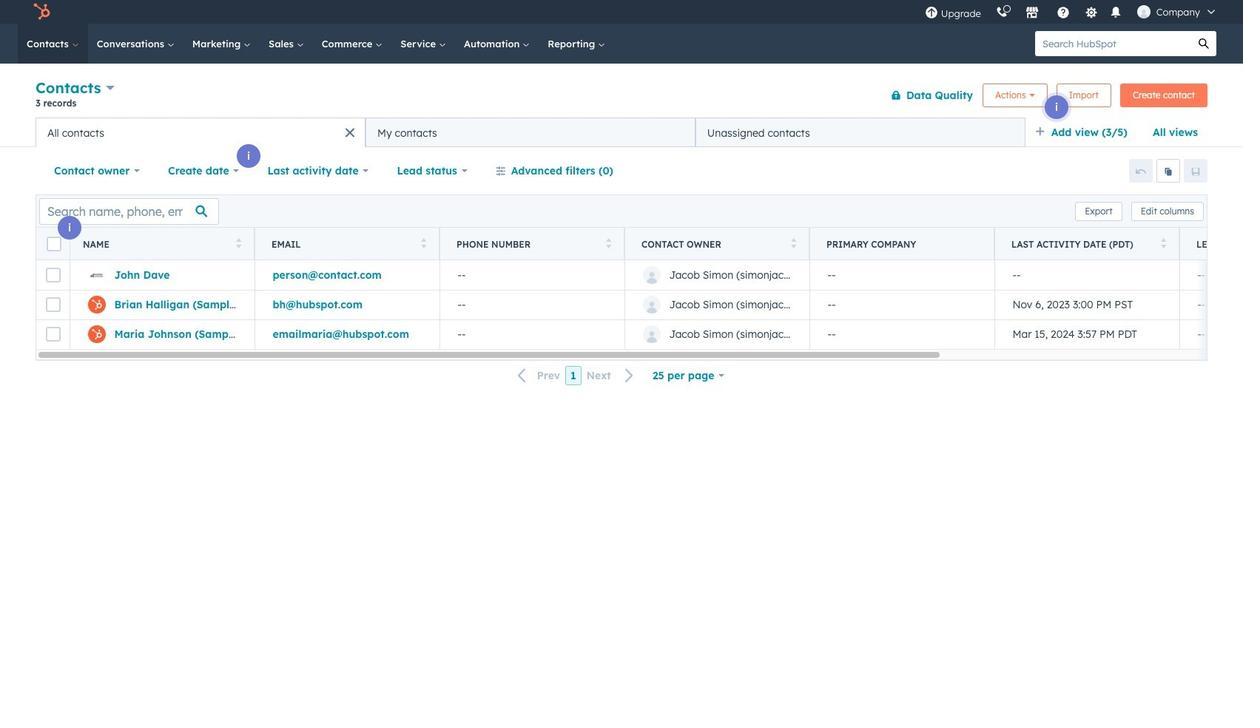 Task type: locate. For each thing, give the bounding box(es) containing it.
1 press to sort. element from the left
[[236, 238, 241, 251]]

2 press to sort. image from the left
[[606, 238, 611, 248]]

2 press to sort. element from the left
[[421, 238, 426, 251]]

press to sort. image
[[421, 238, 426, 248], [606, 238, 611, 248], [791, 238, 796, 248], [1161, 238, 1166, 248]]

press to sort. image for fourth press to sort. element from left
[[791, 238, 796, 248]]

3 press to sort. image from the left
[[791, 238, 796, 248]]

banner
[[36, 76, 1208, 118]]

press to sort. image
[[236, 238, 241, 248]]

menu
[[918, 0, 1226, 24]]

press to sort. element
[[236, 238, 241, 251], [421, 238, 426, 251], [606, 238, 611, 251], [791, 238, 796, 251], [1161, 238, 1166, 251]]

Search HubSpot search field
[[1035, 31, 1192, 56]]

5 press to sort. element from the left
[[1161, 238, 1166, 251]]

jacob simon image
[[1137, 5, 1151, 19]]

column header
[[810, 228, 995, 261]]

marketplaces image
[[1026, 7, 1039, 20]]

1 press to sort. image from the left
[[421, 238, 426, 248]]

4 press to sort. image from the left
[[1161, 238, 1166, 248]]

3 press to sort. element from the left
[[606, 238, 611, 251]]

pagination navigation
[[509, 366, 643, 386]]

press to sort. image for second press to sort. element
[[421, 238, 426, 248]]



Task type: vqa. For each thing, say whether or not it's contained in the screenshot.
HubSpot associated with company
no



Task type: describe. For each thing, give the bounding box(es) containing it.
press to sort. image for first press to sort. element from the right
[[1161, 238, 1166, 248]]

4 press to sort. element from the left
[[791, 238, 796, 251]]

Search name, phone, email addresses, or company search field
[[39, 198, 219, 225]]

press to sort. image for 3rd press to sort. element from right
[[606, 238, 611, 248]]



